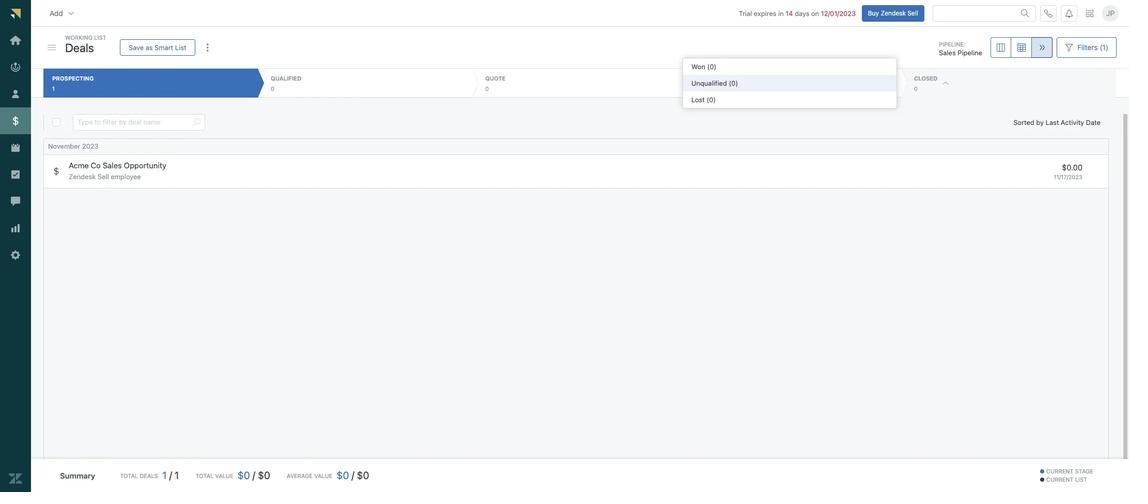 Task type: vqa. For each thing, say whether or not it's contained in the screenshot.
the leftmost up
no



Task type: describe. For each thing, give the bounding box(es) containing it.
add button
[[41, 3, 84, 24]]

2 horizontal spatial 1
[[175, 470, 179, 482]]

opportunity
[[124, 161, 166, 170]]

buy zendesk sell button
[[862, 5, 925, 22]]

acme
[[69, 161, 89, 170]]

qualified 0
[[271, 75, 302, 92]]

save
[[129, 43, 144, 51]]

prospecting
[[52, 75, 94, 82]]

unqualified  (0)
[[692, 79, 738, 87]]

expires
[[754, 9, 777, 17]]

14
[[786, 9, 793, 17]]

won  (0)
[[692, 63, 717, 71]]

list inside button
[[175, 43, 186, 51]]

current list
[[1047, 477, 1088, 483]]

lost
[[692, 96, 705, 104]]

working list deals
[[65, 34, 106, 55]]

sales inside acme co sales opportunity zendesk sell employee
[[103, 161, 122, 170]]

list
[[1076, 477, 1088, 483]]

filters
[[1078, 43, 1098, 52]]

trial
[[739, 9, 752, 17]]

summary
[[60, 471, 95, 481]]

deals inside total deals 1 / 1
[[140, 473, 158, 479]]

12/01/2023
[[821, 9, 856, 17]]

filters (1) button
[[1057, 37, 1117, 58]]

save as smart list
[[129, 43, 186, 51]]

list inside working list deals
[[94, 34, 106, 41]]

overflow vertical fill image
[[203, 43, 212, 52]]

0 for qualified 0
[[271, 85, 275, 92]]

quote
[[485, 75, 506, 82]]

sorted by last activity date
[[1014, 118, 1101, 127]]

search image
[[192, 118, 201, 127]]

by
[[1037, 118, 1044, 127]]

zendesk inside button
[[881, 9, 906, 17]]

11/17/2023
[[1054, 174, 1083, 181]]

1 horizontal spatial 1
[[162, 470, 167, 482]]

2023
[[82, 142, 99, 150]]

/ for total deals 1 / 1
[[169, 470, 172, 482]]

won
[[692, 63, 706, 71]]

zendesk products image
[[1087, 10, 1094, 17]]

pipeline: sales pipeline
[[939, 41, 983, 57]]

november
[[48, 142, 80, 150]]

jp button
[[1103, 5, 1119, 22]]

$0.00 11/17/2023
[[1054, 163, 1083, 181]]

2 $0 from the left
[[258, 470, 270, 482]]

deals image
[[52, 168, 60, 176]]

total for $0
[[196, 473, 214, 479]]

days
[[795, 9, 810, 17]]

current for current stage
[[1047, 469, 1074, 475]]

november 2023
[[48, 142, 99, 150]]

sorted
[[1014, 118, 1035, 127]]

stage
[[1076, 469, 1094, 475]]

/ for total value $0 / $0
[[253, 470, 255, 482]]

current for current list
[[1047, 477, 1074, 483]]

current stage
[[1047, 469, 1094, 475]]

(1)
[[1100, 43, 1109, 52]]

total for 1
[[120, 473, 138, 479]]

zendesk image
[[9, 473, 22, 486]]

closed
[[915, 75, 938, 82]]

total deals 1 / 1
[[120, 470, 179, 482]]

as
[[146, 43, 153, 51]]

(0) for lost  (0)
[[707, 96, 716, 104]]

buy
[[868, 9, 879, 17]]



Task type: locate. For each thing, give the bounding box(es) containing it.
(0) for unqualified  (0)
[[729, 79, 738, 87]]

value for average value $0 / $0
[[314, 473, 333, 479]]

3 $0 from the left
[[337, 470, 349, 482]]

add
[[50, 9, 63, 17]]

0
[[271, 85, 275, 92], [485, 85, 489, 92], [700, 85, 704, 92], [915, 85, 918, 92]]

sales inside pipeline: sales pipeline
[[939, 49, 956, 57]]

pipeline:
[[939, 41, 966, 47]]

activity
[[1061, 118, 1085, 127]]

closed 0
[[915, 75, 938, 92]]

0 for closed 0
[[915, 85, 918, 92]]

closure 0
[[700, 75, 727, 92]]

sales down pipeline:
[[939, 49, 956, 57]]

zendesk inside acme co sales opportunity zendesk sell employee
[[69, 173, 96, 181]]

1 horizontal spatial sell
[[908, 9, 919, 17]]

sell inside acme co sales opportunity zendesk sell employee
[[98, 173, 109, 181]]

/
[[169, 470, 172, 482], [253, 470, 255, 482], [352, 470, 355, 482]]

last
[[1046, 118, 1059, 127]]

0 inside closed 0
[[915, 85, 918, 92]]

lost  (0)
[[692, 96, 716, 104]]

value
[[215, 473, 233, 479], [314, 473, 333, 479]]

zendesk down acme
[[69, 173, 96, 181]]

0 horizontal spatial /
[[169, 470, 172, 482]]

2 vertical spatial (0)
[[707, 96, 716, 104]]

1 vertical spatial list
[[175, 43, 186, 51]]

2 horizontal spatial /
[[352, 470, 355, 482]]

2 total from the left
[[196, 473, 214, 479]]

0 inside closure 0
[[700, 85, 704, 92]]

employee
[[111, 173, 141, 181]]

(0)
[[708, 63, 717, 71], [729, 79, 738, 87], [707, 96, 716, 104]]

co
[[91, 161, 101, 170]]

(0) right lost
[[707, 96, 716, 104]]

1 0 from the left
[[271, 85, 275, 92]]

1
[[52, 85, 55, 92], [162, 470, 167, 482], [175, 470, 179, 482]]

list right smart at the left of the page
[[175, 43, 186, 51]]

1 $0 from the left
[[238, 470, 250, 482]]

1 total from the left
[[120, 473, 138, 479]]

on
[[812, 9, 819, 17]]

deals inside working list deals
[[65, 41, 94, 55]]

prospecting 1
[[52, 75, 94, 92]]

current down current stage
[[1047, 477, 1074, 483]]

buy zendesk sell
[[868, 9, 919, 17]]

total
[[120, 473, 138, 479], [196, 473, 214, 479]]

0 down quote on the top left of page
[[485, 85, 489, 92]]

total inside total value $0 / $0
[[196, 473, 214, 479]]

2 current from the top
[[1047, 477, 1074, 483]]

smart
[[155, 43, 173, 51]]

closure
[[700, 75, 727, 82]]

0 for quote 0
[[485, 85, 489, 92]]

sell down the "co"
[[98, 173, 109, 181]]

zendesk
[[881, 9, 906, 17], [69, 173, 96, 181]]

list right working
[[94, 34, 106, 41]]

deals
[[65, 41, 94, 55], [140, 473, 158, 479]]

0 horizontal spatial total
[[120, 473, 138, 479]]

3 / from the left
[[352, 470, 355, 482]]

jp
[[1107, 9, 1115, 18]]

trial expires in 14 days on 12/01/2023
[[739, 9, 856, 17]]

/ for average value $0 / $0
[[352, 470, 355, 482]]

value inside average value $0 / $0
[[314, 473, 333, 479]]

1 value from the left
[[215, 473, 233, 479]]

4 0 from the left
[[915, 85, 918, 92]]

0 horizontal spatial 1
[[52, 85, 55, 92]]

quote 0
[[485, 75, 506, 92]]

0 inside qualified 0
[[271, 85, 275, 92]]

0 vertical spatial zendesk
[[881, 9, 906, 17]]

calls image
[[1045, 9, 1053, 17]]

0 horizontal spatial zendesk
[[69, 173, 96, 181]]

1 horizontal spatial /
[[253, 470, 255, 482]]

acme co sales opportunity zendesk sell employee
[[69, 161, 166, 181]]

handler image
[[48, 45, 56, 50]]

current
[[1047, 469, 1074, 475], [1047, 477, 1074, 483]]

0 horizontal spatial list
[[94, 34, 106, 41]]

zendesk right buy
[[881, 9, 906, 17]]

$0
[[238, 470, 250, 482], [258, 470, 270, 482], [337, 470, 349, 482], [357, 470, 369, 482]]

save as smart list button
[[120, 39, 195, 56]]

0 down "qualified"
[[271, 85, 275, 92]]

1 horizontal spatial deals
[[140, 473, 158, 479]]

0 horizontal spatial sales
[[103, 161, 122, 170]]

4 $0 from the left
[[357, 470, 369, 482]]

0 down closed
[[915, 85, 918, 92]]

current up current list
[[1047, 469, 1074, 475]]

search image
[[1022, 9, 1030, 17]]

1 vertical spatial current
[[1047, 477, 1074, 483]]

1 vertical spatial deals
[[140, 473, 158, 479]]

1 horizontal spatial zendesk
[[881, 9, 906, 17]]

value inside total value $0 / $0
[[215, 473, 233, 479]]

0 up "lost  (0)"
[[700, 85, 704, 92]]

sell
[[908, 9, 919, 17], [98, 173, 109, 181]]

list
[[94, 34, 106, 41], [175, 43, 186, 51]]

0 horizontal spatial value
[[215, 473, 233, 479]]

(0) for won  (0)
[[708, 63, 717, 71]]

Type to filter by deal name field
[[78, 115, 188, 130]]

0 inside quote 0
[[485, 85, 489, 92]]

0 vertical spatial sell
[[908, 9, 919, 17]]

1 horizontal spatial sales
[[939, 49, 956, 57]]

working
[[65, 34, 93, 41]]

average
[[287, 473, 313, 479]]

qualified
[[271, 75, 302, 82]]

sales
[[939, 49, 956, 57], [103, 161, 122, 170]]

0 horizontal spatial sell
[[98, 173, 109, 181]]

0 horizontal spatial deals
[[65, 41, 94, 55]]

1 vertical spatial zendesk
[[69, 173, 96, 181]]

1 current from the top
[[1047, 469, 1074, 475]]

filters (1)
[[1078, 43, 1109, 52]]

2 / from the left
[[253, 470, 255, 482]]

1 horizontal spatial list
[[175, 43, 186, 51]]

0 vertical spatial list
[[94, 34, 106, 41]]

2 0 from the left
[[485, 85, 489, 92]]

sell right buy
[[908, 9, 919, 17]]

1 vertical spatial sell
[[98, 173, 109, 181]]

sell inside buy zendesk sell button
[[908, 9, 919, 17]]

0 vertical spatial sales
[[939, 49, 956, 57]]

1 vertical spatial (0)
[[729, 79, 738, 87]]

1 vertical spatial sales
[[103, 161, 122, 170]]

zendesk sell employee link
[[69, 173, 141, 183]]

0 vertical spatial current
[[1047, 469, 1074, 475]]

unqualified
[[692, 79, 727, 87]]

pipeline
[[958, 49, 983, 57]]

(0) up closure
[[708, 63, 717, 71]]

total inside total deals 1 / 1
[[120, 473, 138, 479]]

0 vertical spatial deals
[[65, 41, 94, 55]]

1 horizontal spatial total
[[196, 473, 214, 479]]

value for total value $0 / $0
[[215, 473, 233, 479]]

1 inside prospecting 1
[[52, 85, 55, 92]]

sales up "zendesk sell employee" link
[[103, 161, 122, 170]]

acme co sales opportunity link
[[69, 161, 166, 171]]

bell image
[[1065, 9, 1074, 17]]

1 horizontal spatial value
[[314, 473, 333, 479]]

in
[[779, 9, 784, 17]]

chevron down image
[[67, 9, 75, 17]]

date
[[1086, 118, 1101, 127]]

1 / from the left
[[169, 470, 172, 482]]

0 vertical spatial (0)
[[708, 63, 717, 71]]

(0) right closure 0
[[729, 79, 738, 87]]

0 for closure 0
[[700, 85, 704, 92]]

$0.00
[[1062, 163, 1083, 172]]

total value $0 / $0
[[196, 470, 270, 482]]

3 0 from the left
[[700, 85, 704, 92]]

2 value from the left
[[314, 473, 333, 479]]

average value $0 / $0
[[287, 470, 369, 482]]



